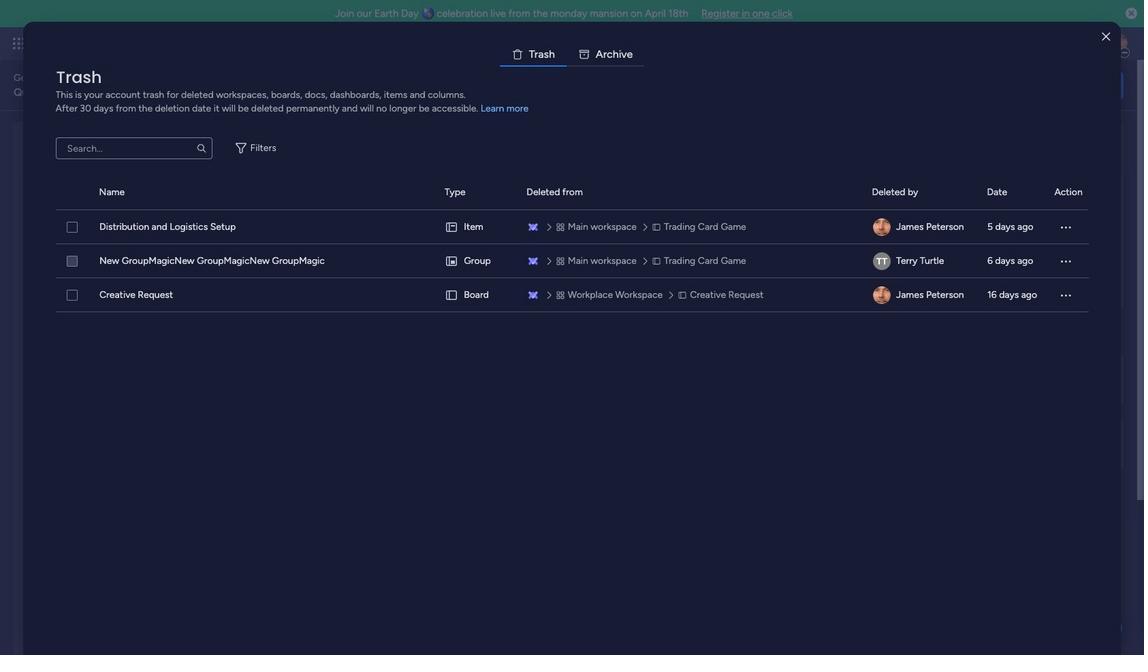 Task type: locate. For each thing, give the bounding box(es) containing it.
row group
[[56, 176, 1089, 210]]

menu image down menu image
[[1059, 289, 1073, 302]]

cell
[[445, 210, 510, 245], [872, 210, 971, 245], [445, 245, 510, 279], [872, 245, 971, 279], [445, 279, 510, 313], [872, 279, 971, 313]]

2 public board image from the left
[[471, 276, 486, 291]]

select product image
[[12, 37, 26, 50]]

add to favorites image for component icon
[[637, 276, 651, 290]]

5 column header from the left
[[872, 176, 971, 210]]

2 public board image from the left
[[684, 276, 699, 291]]

quick search results list box
[[30, 155, 887, 335]]

add to favorites image for component image
[[849, 276, 863, 290]]

0 vertical spatial menu image
[[1059, 221, 1073, 234]]

0 horizontal spatial public board image
[[259, 276, 274, 291]]

0 horizontal spatial james peterson image
[[873, 219, 891, 236]]

2 horizontal spatial add to favorites image
[[849, 276, 863, 290]]

james peterson image
[[1106, 33, 1128, 54], [873, 219, 891, 236]]

3 add to favorites image from the left
[[849, 276, 863, 290]]

public board image
[[47, 276, 62, 291], [471, 276, 486, 291]]

4 column header from the left
[[527, 176, 856, 210]]

1 horizontal spatial public board image
[[684, 276, 699, 291]]

getting started element
[[920, 352, 1124, 407]]

column header
[[56, 176, 83, 210], [99, 176, 428, 210], [445, 176, 510, 210], [527, 176, 856, 210], [872, 176, 971, 210], [987, 176, 1038, 210], [1055, 176, 1089, 210]]

2 add to favorites image from the left
[[637, 276, 651, 290]]

0 horizontal spatial add to favorites image
[[425, 276, 439, 290]]

templates image image
[[932, 130, 1112, 224]]

public board image right add to favorites image
[[259, 276, 274, 291]]

table
[[56, 176, 1089, 634]]

1 menu image from the top
[[1059, 221, 1073, 234]]

public board image up component image
[[684, 276, 699, 291]]

0 horizontal spatial public board image
[[47, 276, 62, 291]]

menu image up menu image
[[1059, 221, 1073, 234]]

None search field
[[56, 138, 212, 159]]

1 horizontal spatial james peterson image
[[1106, 33, 1128, 54]]

1 public board image from the left
[[47, 276, 62, 291]]

1 vertical spatial menu image
[[1059, 289, 1073, 302]]

add to favorites image
[[425, 276, 439, 290], [637, 276, 651, 290], [849, 276, 863, 290]]

row
[[56, 210, 1089, 245], [56, 245, 1089, 279], [56, 279, 1089, 313]]

menu image
[[1059, 221, 1073, 234], [1059, 289, 1073, 302]]

public board image
[[259, 276, 274, 291], [684, 276, 699, 291]]

2 row from the top
[[56, 245, 1089, 279]]

1 vertical spatial james peterson image
[[873, 219, 891, 236]]

add to favorites image
[[213, 276, 226, 290]]

0 vertical spatial james peterson image
[[1106, 33, 1128, 54]]

2 menu image from the top
[[1059, 289, 1073, 302]]

public board image for add to favorites image
[[47, 276, 62, 291]]

1 horizontal spatial public board image
[[471, 276, 486, 291]]

1 horizontal spatial add to favorites image
[[637, 276, 651, 290]]

Search for items in the recycle bin search field
[[56, 138, 212, 159]]



Task type: vqa. For each thing, say whether or not it's contained in the screenshot.
leftmost Component icon
yes



Task type: describe. For each thing, give the bounding box(es) containing it.
1 add to favorites image from the left
[[425, 276, 439, 290]]

public board image for add to favorites icon associated with component icon
[[471, 276, 486, 291]]

1 image
[[943, 28, 955, 43]]

3 column header from the left
[[445, 176, 510, 210]]

6 column header from the left
[[987, 176, 1038, 210]]

component image
[[684, 297, 696, 310]]

search image
[[196, 143, 207, 154]]

close image
[[1102, 32, 1111, 42]]

menu image
[[1059, 255, 1073, 268]]

7 column header from the left
[[1055, 176, 1089, 210]]

2 column header from the left
[[99, 176, 428, 210]]

component image
[[471, 297, 484, 310]]

james peterson image
[[873, 287, 891, 304]]

3 row from the top
[[56, 279, 1089, 313]]

1 column header from the left
[[56, 176, 83, 210]]

1 public board image from the left
[[259, 276, 274, 291]]

1 row from the top
[[56, 210, 1089, 245]]

help center element
[[920, 418, 1124, 472]]

terry turtle image
[[873, 253, 891, 270]]



